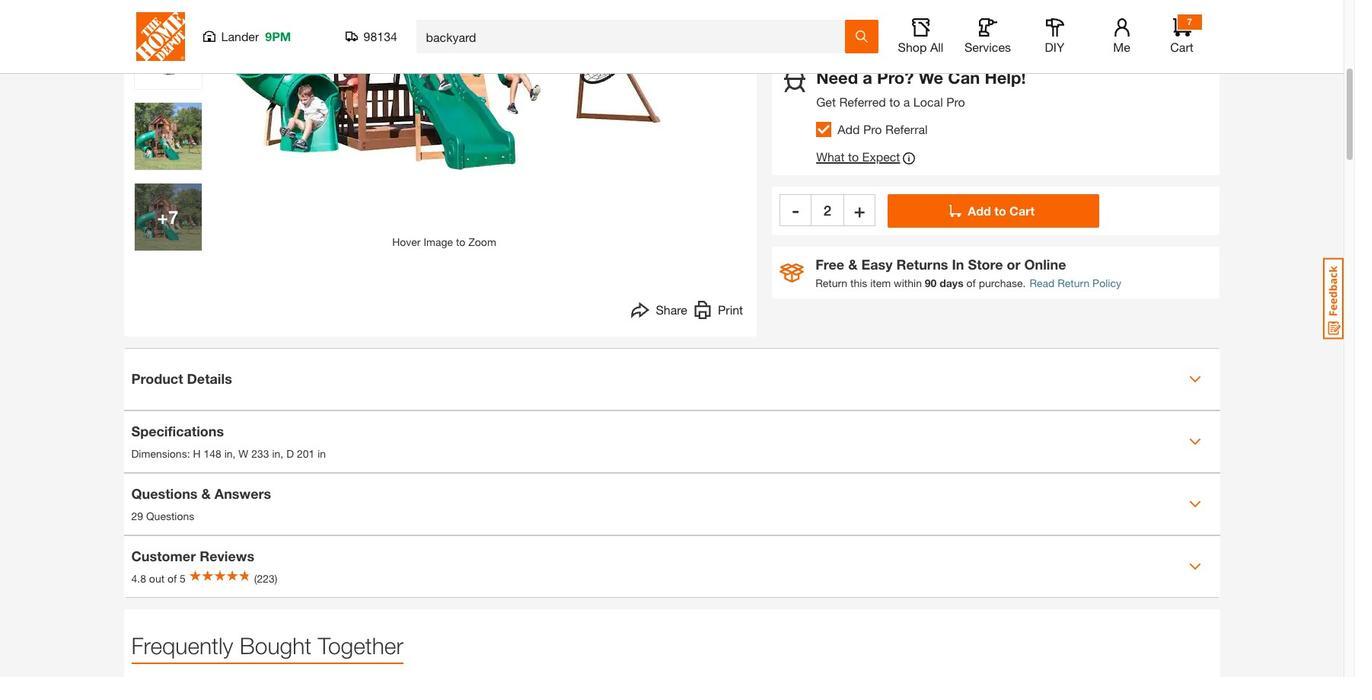 Task type: vqa. For each thing, say whether or not it's contained in the screenshot.
first See from the right
no



Task type: locate. For each thing, give the bounding box(es) containing it.
1 horizontal spatial add
[[968, 203, 992, 218]]

a
[[863, 68, 873, 87], [904, 95, 911, 109]]

read
[[1030, 277, 1055, 290]]

cart inside 'add to cart' 'button'
[[1010, 203, 1035, 218]]

add up what to expect
[[838, 122, 860, 136]]

me button
[[1098, 18, 1147, 55]]

0 horizontal spatial add
[[838, 122, 860, 136]]

out
[[149, 572, 165, 585]]

0 horizontal spatial &
[[201, 485, 211, 502]]

0 vertical spatial questions
[[131, 485, 198, 502]]

dimensions:
[[131, 447, 190, 460]]

1 vertical spatial pro
[[864, 122, 882, 136]]

1 vertical spatial &
[[201, 485, 211, 502]]

2 return from the left
[[1058, 277, 1090, 290]]

questions & answers 29 questions
[[131, 485, 271, 523]]

of right days
[[967, 277, 976, 290]]

return right "read"
[[1058, 277, 1090, 290]]

1 horizontal spatial cart
[[1171, 40, 1194, 54]]

of
[[967, 277, 976, 290], [168, 572, 177, 585]]

0 horizontal spatial 7
[[168, 206, 179, 227]]

0 vertical spatial add
[[838, 122, 860, 136]]

need a pro? we can help! get referred to a local pro
[[817, 68, 1026, 109]]

,
[[233, 447, 236, 460], [281, 447, 284, 460]]

&
[[849, 256, 858, 273], [201, 485, 211, 502]]

pro?
[[877, 68, 914, 87]]

answers
[[215, 485, 271, 502]]

we
[[919, 68, 944, 87]]

2 in from the left
[[272, 447, 281, 460]]

1 caret image from the top
[[1189, 373, 1202, 385]]

return
[[816, 277, 848, 290], [1058, 277, 1090, 290]]

1 horizontal spatial +
[[855, 200, 866, 221]]

return down free
[[816, 277, 848, 290]]

1 horizontal spatial return
[[1058, 277, 1090, 290]]

details inside delivery details button
[[1018, 19, 1050, 32]]

to inside 'button'
[[995, 203, 1007, 218]]

1 vertical spatial questions
[[146, 510, 194, 523]]

caret image for customer reviews
[[1189, 560, 1202, 572]]

1 vertical spatial details
[[187, 370, 232, 387]]

image
[[424, 235, 453, 248]]

0 vertical spatial a
[[863, 68, 873, 87]]

add up store
[[968, 203, 992, 218]]

pro
[[947, 95, 966, 109], [864, 122, 882, 136]]

1 vertical spatial of
[[168, 572, 177, 585]]

1 horizontal spatial 7
[[1188, 16, 1193, 27]]

1 horizontal spatial in
[[272, 447, 281, 460]]

98134 button
[[345, 29, 398, 44]]

in left w
[[224, 447, 233, 460]]

a left local
[[904, 95, 911, 109]]

4.8
[[131, 572, 146, 585]]

0 horizontal spatial of
[[168, 572, 177, 585]]

233
[[252, 447, 269, 460]]

add to cart button
[[888, 194, 1100, 228]]

share
[[656, 302, 688, 316]]

questions right 29
[[146, 510, 194, 523]]

1 horizontal spatial &
[[849, 256, 858, 273]]

details inside product details button
[[187, 370, 232, 387]]

to down "pro?"
[[890, 95, 901, 109]]

1 vertical spatial 7
[[168, 206, 179, 227]]

7 for + 7
[[168, 206, 179, 227]]

cart up or
[[1010, 203, 1035, 218]]

store
[[968, 256, 1004, 273]]

d
[[287, 447, 294, 460]]

free & easy returns in store or online return this item within 90 days of purchase. read return policy
[[816, 256, 1122, 290]]

details right product
[[187, 370, 232, 387]]

add for add pro referral
[[838, 122, 860, 136]]

+ 7
[[157, 206, 179, 227]]

details
[[1018, 19, 1050, 32], [187, 370, 232, 387]]

in right 201
[[318, 447, 326, 460]]

1 horizontal spatial ,
[[281, 447, 284, 460]]

a up referred on the right
[[863, 68, 873, 87]]

to inside need a pro? we can help! get referred to a local pro
[[890, 95, 901, 109]]

2 horizontal spatial in
[[318, 447, 326, 460]]

in left d
[[272, 447, 281, 460]]

within
[[894, 277, 922, 290]]

0 vertical spatial details
[[1018, 19, 1050, 32]]

+
[[855, 200, 866, 221], [157, 206, 168, 227]]

1 horizontal spatial of
[[967, 277, 976, 290]]

print button
[[694, 300, 744, 323]]

delivery details button
[[977, 17, 1050, 33]]

to up store
[[995, 203, 1007, 218]]

add to cart
[[968, 203, 1035, 218]]

1 vertical spatial add
[[968, 203, 992, 218]]

0 horizontal spatial cart
[[1010, 203, 1035, 218]]

1 horizontal spatial pro
[[947, 95, 966, 109]]

2 caret image from the top
[[1189, 435, 1202, 447]]

add inside 'add to cart' 'button'
[[968, 203, 992, 218]]

pro down can
[[947, 95, 966, 109]]

caret image
[[1189, 373, 1202, 385], [1189, 435, 1202, 447], [1189, 498, 1202, 510], [1189, 560, 1202, 572]]

shop all button
[[897, 18, 946, 55]]

hover
[[392, 235, 421, 248]]

7
[[1188, 16, 1193, 27], [168, 206, 179, 227]]

diy
[[1046, 40, 1065, 54]]

0 horizontal spatial in
[[224, 447, 233, 460]]

1 in from the left
[[224, 447, 233, 460]]

customer
[[131, 548, 196, 564]]

1 return from the left
[[816, 277, 848, 290]]

questions up 29
[[131, 485, 198, 502]]

details for product details
[[187, 370, 232, 387]]

to
[[890, 95, 901, 109], [848, 149, 859, 164], [995, 203, 1007, 218], [456, 235, 466, 248]]

backyard discovery swing sets 2001015com 77.3 image
[[134, 183, 201, 250]]

1 vertical spatial a
[[904, 95, 911, 109]]

& up this
[[849, 256, 858, 273]]

details up diy
[[1018, 19, 1050, 32]]

4 caret image from the top
[[1189, 560, 1202, 572]]

feedback link image
[[1324, 257, 1344, 340]]

cart right me
[[1171, 40, 1194, 54]]

& inside questions & answers 29 questions
[[201, 485, 211, 502]]

caret image inside product details button
[[1189, 373, 1202, 385]]

backyard discovery swing sets 2001015com 66.2 image
[[134, 102, 201, 169]]

7 inside 'cart 7'
[[1188, 16, 1193, 27]]

0 vertical spatial of
[[967, 277, 976, 290]]

hover image to zoom button
[[216, 0, 673, 249]]

returns
[[897, 256, 949, 273]]

(223)
[[254, 572, 278, 585]]

in
[[953, 256, 965, 273]]

to left zoom
[[456, 235, 466, 248]]

, left w
[[233, 447, 236, 460]]

specifications
[[131, 423, 224, 439]]

0 vertical spatial &
[[849, 256, 858, 273]]

online
[[1025, 256, 1067, 273]]

h
[[193, 447, 201, 460]]

1 horizontal spatial a
[[904, 95, 911, 109]]

98134
[[364, 29, 398, 43]]

, left d
[[281, 447, 284, 460]]

3 caret image from the top
[[1189, 498, 1202, 510]]

1 , from the left
[[233, 447, 236, 460]]

shop all
[[898, 40, 944, 54]]

cart
[[1171, 40, 1194, 54], [1010, 203, 1035, 218]]

add
[[838, 122, 860, 136], [968, 203, 992, 218]]

details for delivery details
[[1018, 19, 1050, 32]]

caret image for specifications
[[1189, 435, 1202, 447]]

of left 5
[[168, 572, 177, 585]]

purchase.
[[979, 277, 1026, 290]]

in
[[224, 447, 233, 460], [272, 447, 281, 460], [318, 447, 326, 460]]

questions
[[131, 485, 198, 502], [146, 510, 194, 523]]

add pro referral
[[838, 122, 928, 136]]

& inside free & easy returns in store or online return this item within 90 days of purchase. read return policy
[[849, 256, 858, 273]]

0 horizontal spatial details
[[187, 370, 232, 387]]

& left answers
[[201, 485, 211, 502]]

days
[[940, 277, 964, 290]]

1 vertical spatial cart
[[1010, 203, 1035, 218]]

add for add to cart
[[968, 203, 992, 218]]

None field
[[812, 194, 844, 226]]

0 horizontal spatial ,
[[233, 447, 236, 460]]

& for questions
[[201, 485, 211, 502]]

product details
[[131, 370, 232, 387]]

bought
[[240, 632, 312, 658]]

+ inside "button"
[[855, 200, 866, 221]]

share button
[[632, 300, 688, 323]]

read return policy link
[[1030, 275, 1122, 291]]

0 horizontal spatial a
[[863, 68, 873, 87]]

0 horizontal spatial +
[[157, 206, 168, 227]]

frequently
[[131, 632, 233, 658]]

0 vertical spatial cart
[[1171, 40, 1194, 54]]

1 horizontal spatial details
[[1018, 19, 1050, 32]]

0 vertical spatial 7
[[1188, 16, 1193, 27]]

0 vertical spatial pro
[[947, 95, 966, 109]]

0 horizontal spatial return
[[816, 277, 848, 290]]

pro up expect
[[864, 122, 882, 136]]



Task type: describe. For each thing, give the bounding box(es) containing it.
shop
[[898, 40, 927, 54]]

product details button
[[124, 348, 1221, 409]]

cart 7
[[1171, 16, 1194, 54]]

what
[[817, 149, 845, 164]]

referral
[[886, 122, 928, 136]]

all
[[931, 40, 944, 54]]

this
[[851, 277, 868, 290]]

-
[[793, 200, 800, 221]]

can
[[949, 68, 981, 87]]

delivery details
[[977, 19, 1050, 32]]

9pm
[[265, 29, 291, 43]]

29
[[131, 510, 143, 523]]

icon image
[[780, 263, 804, 282]]

w
[[239, 447, 249, 460]]

5
[[180, 572, 186, 585]]

+ for +
[[855, 200, 866, 221]]

3 in from the left
[[318, 447, 326, 460]]

need
[[817, 68, 859, 87]]

312322287_s01 image
[[134, 22, 201, 89]]

+ for + 7
[[157, 206, 168, 227]]

lander 9pm
[[221, 29, 291, 43]]

pro inside need a pro? we can help! get referred to a local pro
[[947, 95, 966, 109]]

4.8 out of 5
[[131, 572, 186, 585]]

item
[[871, 277, 891, 290]]

148
[[204, 447, 221, 460]]

zoom
[[469, 235, 496, 248]]

90
[[925, 277, 937, 290]]

policy
[[1093, 277, 1122, 290]]

the home depot logo image
[[136, 12, 185, 61]]

product
[[131, 370, 183, 387]]

caret image for questions & answers
[[1189, 498, 1202, 510]]

& for free
[[849, 256, 858, 273]]

0 horizontal spatial pro
[[864, 122, 882, 136]]

lander
[[221, 29, 259, 43]]

print
[[718, 302, 744, 316]]

specifications dimensions: h 148 in , w 233 in , d 201 in
[[131, 423, 326, 460]]

referred
[[840, 95, 886, 109]]

delivery
[[977, 19, 1015, 32]]

- button
[[780, 194, 812, 226]]

or
[[1007, 256, 1021, 273]]

of inside free & easy returns in store or online return this item within 90 days of purchase. read return policy
[[967, 277, 976, 290]]

+ button
[[844, 194, 876, 226]]

what to expect
[[817, 149, 901, 164]]

services button
[[964, 18, 1013, 55]]

help!
[[985, 68, 1026, 87]]

7 for cart 7
[[1188, 16, 1193, 27]]

expect
[[863, 149, 901, 164]]

me
[[1114, 40, 1131, 54]]

reviews
[[200, 548, 255, 564]]

easy
[[862, 256, 893, 273]]

diy button
[[1031, 18, 1080, 55]]

frequently bought together
[[131, 632, 404, 658]]

together
[[318, 632, 404, 658]]

201
[[297, 447, 315, 460]]

get
[[817, 95, 836, 109]]

what to expect button
[[817, 149, 916, 168]]

local
[[914, 95, 944, 109]]

customer reviews
[[131, 548, 255, 564]]

to right what
[[848, 149, 859, 164]]

free
[[816, 256, 845, 273]]

hover image to zoom
[[392, 235, 496, 248]]

services
[[965, 40, 1012, 54]]

2 , from the left
[[281, 447, 284, 460]]

What can we help you find today? search field
[[426, 21, 844, 53]]



